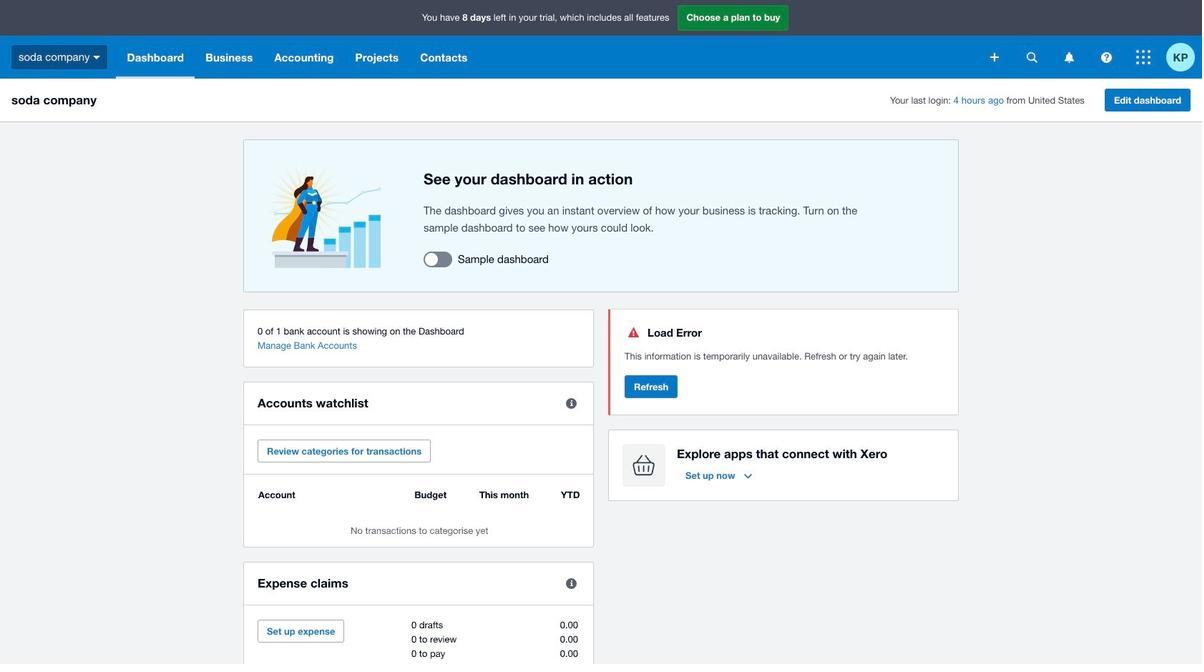 Task type: describe. For each thing, give the bounding box(es) containing it.
empty state of the expenses widget with a 'set up expense claims' button and a data-less table. image
[[258, 621, 580, 663]]

1 horizontal spatial svg image
[[1027, 52, 1037, 63]]

cartoon office workers image
[[266, 162, 381, 270]]



Task type: vqa. For each thing, say whether or not it's contained in the screenshot.
Archived to the bottom
no



Task type: locate. For each thing, give the bounding box(es) containing it.
banner
[[0, 0, 1202, 79]]

svg image
[[1027, 52, 1037, 63], [93, 56, 101, 59]]

add-ons icon image
[[623, 444, 666, 487]]

empty state of the accounts watchlist widget, featuring a 'review categories for transactions' button and a data-less table with headings 'account,' 'budget,' 'this month,' and 'ytd.' image
[[258, 490, 580, 537]]

0 horizontal spatial svg image
[[93, 56, 101, 59]]

svg image
[[1137, 50, 1151, 64], [1065, 52, 1074, 63], [1101, 52, 1112, 63], [991, 53, 999, 62]]

heading
[[648, 324, 702, 341]]

document
[[625, 341, 945, 364]]



